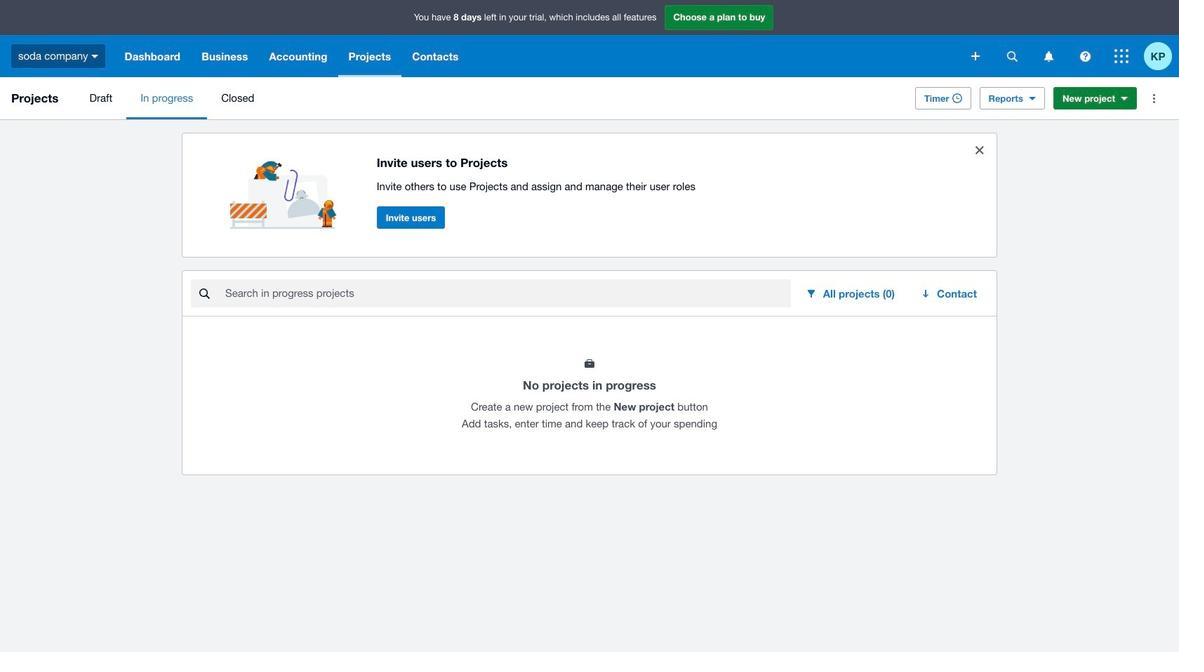 Task type: locate. For each thing, give the bounding box(es) containing it.
0 horizontal spatial svg image
[[92, 55, 99, 58]]

2 horizontal spatial svg image
[[1115, 49, 1129, 63]]

banner
[[0, 0, 1179, 77]]

svg image
[[1115, 49, 1129, 63], [1044, 51, 1053, 61], [1080, 51, 1091, 61]]

svg image
[[1007, 51, 1018, 61], [972, 52, 980, 60], [92, 55, 99, 58]]

2 horizontal spatial svg image
[[1007, 51, 1018, 61]]

0 horizontal spatial svg image
[[1044, 51, 1053, 61]]

invite users to projects image
[[230, 145, 343, 229]]

more options image
[[1140, 84, 1168, 112]]



Task type: vqa. For each thing, say whether or not it's contained in the screenshot.
left svg image
yes



Task type: describe. For each thing, give the bounding box(es) containing it.
Search in progress projects search field
[[224, 280, 791, 307]]

1 horizontal spatial svg image
[[972, 52, 980, 60]]

1 horizontal spatial svg image
[[1080, 51, 1091, 61]]



